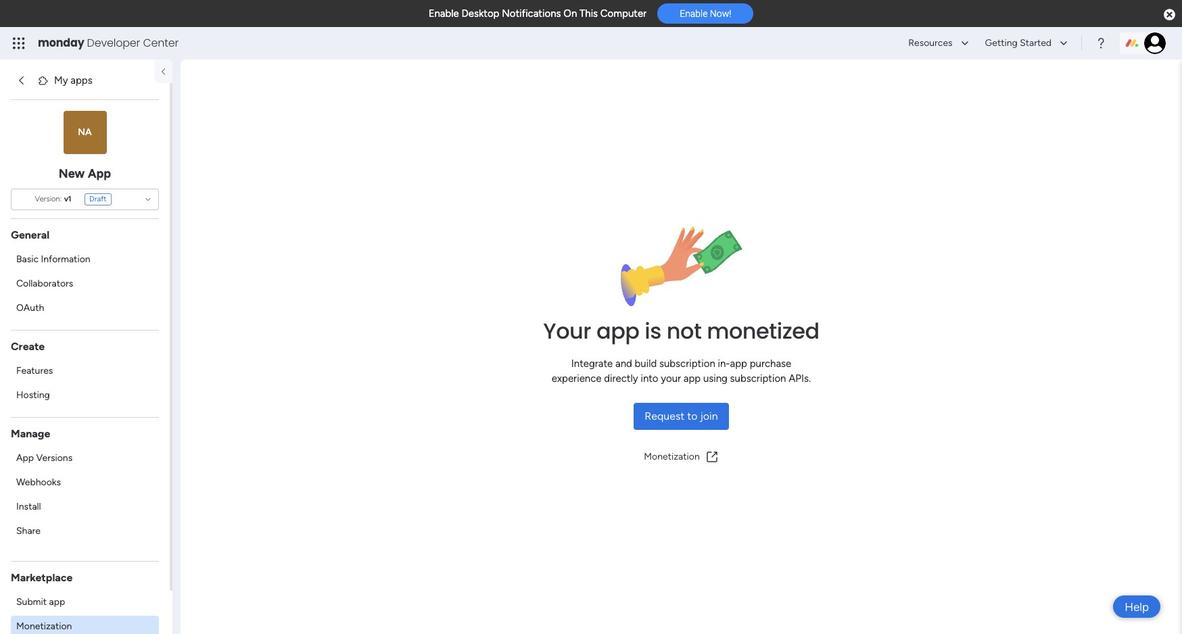 Task type: describe. For each thing, give the bounding box(es) containing it.
app left the 'purchase' at the right bottom of the page
[[730, 358, 748, 370]]

oauth
[[16, 302, 44, 314]]

request to join
[[645, 410, 718, 423]]

resources
[[909, 37, 953, 49]]

version :
[[35, 194, 62, 204]]

app right submit
[[49, 596, 65, 608]]

hosting
[[16, 389, 50, 401]]

request to join button
[[634, 403, 729, 430]]

1 vertical spatial app
[[16, 452, 34, 464]]

getting
[[985, 37, 1018, 49]]

draft
[[89, 194, 107, 204]]

my
[[54, 74, 68, 87]]

app right your on the right bottom of page
[[684, 373, 701, 385]]

monetization link
[[11, 616, 159, 635]]

marketplace
[[11, 571, 73, 584]]

new
[[59, 166, 85, 181]]

and
[[616, 358, 632, 370]]

features link
[[11, 360, 159, 382]]

basic information link
[[11, 249, 159, 270]]

submit
[[16, 596, 47, 608]]

experience
[[552, 373, 602, 385]]

collaborators link
[[11, 273, 159, 295]]

webhooks link
[[11, 472, 159, 494]]

request
[[645, 410, 685, 423]]

purchase
[[750, 358, 792, 370]]

resources button
[[901, 32, 975, 54]]

webhooks
[[16, 477, 61, 488]]

features
[[16, 365, 53, 377]]

using
[[704, 373, 728, 385]]

version
[[35, 194, 60, 204]]

monday
[[38, 35, 84, 51]]

oauth link
[[11, 297, 159, 319]]

app versions
[[16, 452, 73, 464]]

select product image
[[12, 37, 26, 50]]

apps
[[71, 74, 92, 87]]

enable for enable desktop notifications on this computer
[[429, 7, 459, 20]]

dapulse close image
[[1164, 8, 1176, 22]]

kendall parks image
[[1145, 32, 1166, 54]]

in-
[[718, 358, 730, 370]]

create
[[11, 340, 45, 353]]

enable now! button
[[658, 4, 754, 24]]

app versions link
[[11, 448, 159, 469]]

1 vertical spatial subscription
[[730, 373, 786, 385]]

enable for enable now!
[[680, 8, 708, 19]]



Task type: locate. For each thing, give the bounding box(es) containing it.
is
[[645, 316, 662, 346]]

monetization down submit app
[[16, 621, 72, 632]]

0 horizontal spatial subscription
[[660, 358, 716, 370]]

1 vertical spatial monetization
[[16, 621, 72, 632]]

submit app
[[16, 596, 65, 608]]

center
[[143, 35, 179, 51]]

v1
[[64, 194, 71, 204]]

0 horizontal spatial enable
[[429, 7, 459, 20]]

developer
[[87, 35, 140, 51]]

share link
[[11, 521, 159, 542]]

notifications
[[502, 7, 561, 20]]

subscription
[[660, 358, 716, 370], [730, 373, 786, 385]]

install
[[16, 501, 41, 512]]

monetized
[[707, 316, 820, 346]]

monetization down request
[[644, 451, 700, 462]]

submit app link
[[11, 592, 159, 613]]

integrate
[[572, 358, 613, 370]]

enable desktop notifications on this computer
[[429, 7, 647, 20]]

now!
[[710, 8, 732, 19]]

general
[[11, 228, 50, 241]]

monday developer center
[[38, 35, 179, 51]]

:
[[60, 194, 62, 204]]

app up and
[[597, 316, 640, 346]]

0 horizontal spatial app
[[16, 452, 34, 464]]

subscription up your on the right bottom of page
[[660, 358, 716, 370]]

basic
[[16, 253, 39, 265]]

enable
[[429, 7, 459, 20], [680, 8, 708, 19]]

not
[[667, 316, 702, 346]]

install link
[[11, 496, 159, 518]]

apis.
[[789, 373, 811, 385]]

collaborators
[[16, 278, 73, 289]]

basic information
[[16, 253, 90, 265]]

join
[[701, 410, 718, 423]]

enable left now!
[[680, 8, 708, 19]]

integrate and build subscription in-app purchase experience directly into your app using subscription apis.
[[552, 358, 811, 385]]

help image
[[1095, 37, 1108, 50]]

1 horizontal spatial enable
[[680, 8, 708, 19]]

monetization inside button
[[644, 451, 700, 462]]

computer
[[601, 7, 647, 20]]

manage
[[11, 427, 50, 440]]

1 horizontal spatial subscription
[[730, 373, 786, 385]]

getting started
[[985, 37, 1052, 49]]

help
[[1125, 600, 1149, 614]]

my apps
[[54, 74, 92, 87]]

getting started button
[[977, 32, 1074, 54]]

to
[[688, 410, 698, 423]]

your
[[543, 316, 591, 346]]

share
[[16, 525, 41, 537]]

app down manage
[[16, 452, 34, 464]]

information
[[41, 253, 90, 265]]

your
[[661, 373, 681, 385]]

0 vertical spatial monetization
[[644, 451, 700, 462]]

0 vertical spatial subscription
[[660, 358, 716, 370]]

enable left desktop
[[429, 7, 459, 20]]

started
[[1020, 37, 1052, 49]]

build
[[635, 358, 657, 370]]

0 vertical spatial app
[[88, 166, 111, 181]]

desktop
[[462, 7, 500, 20]]

new app
[[59, 166, 111, 181]]

1 horizontal spatial monetization
[[644, 451, 700, 462]]

app
[[88, 166, 111, 181], [16, 452, 34, 464]]

na
[[78, 127, 92, 138]]

app up draft
[[88, 166, 111, 181]]

hosting link
[[11, 385, 159, 406]]

your app is not monetized
[[543, 316, 820, 346]]

versions
[[36, 452, 73, 464]]

enable inside the enable now! 'button'
[[680, 8, 708, 19]]

into
[[641, 373, 659, 385]]

directly
[[604, 373, 638, 385]]

monetization
[[644, 451, 700, 462], [16, 621, 72, 632]]

subscription down the 'purchase' at the right bottom of the page
[[730, 373, 786, 385]]

0 horizontal spatial monetization
[[16, 621, 72, 632]]

monetization button
[[639, 446, 724, 468]]

enable now!
[[680, 8, 732, 19]]

this
[[580, 7, 598, 20]]

help button
[[1114, 596, 1161, 618]]

1 horizontal spatial app
[[88, 166, 111, 181]]

app
[[597, 316, 640, 346], [730, 358, 748, 370], [684, 373, 701, 385], [49, 596, 65, 608]]

on
[[564, 7, 577, 20]]



Task type: vqa. For each thing, say whether or not it's contained in the screenshot.
Options image to the right
no



